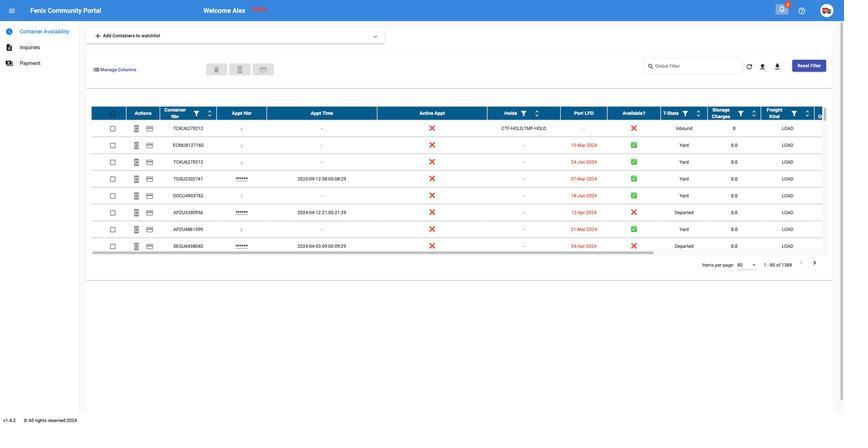 Task type: describe. For each thing, give the bounding box(es) containing it.
1 cell from the top
[[815, 120, 845, 137]]

2 row from the top
[[91, 120, 845, 137]]

3 cell from the top
[[815, 154, 845, 170]]

7 column header from the left
[[561, 107, 608, 120]]

8 column header from the left
[[608, 107, 661, 120]]

Global Watchlist Filter field
[[656, 65, 740, 70]]

1 row from the top
[[91, 107, 845, 120]]

3 row from the top
[[91, 137, 845, 154]]

8 row from the top
[[91, 221, 845, 238]]

11 column header from the left
[[762, 107, 815, 120]]

2 column header from the left
[[160, 107, 217, 120]]

9 row from the top
[[91, 238, 845, 255]]

4 row from the top
[[91, 154, 845, 171]]

7 row from the top
[[91, 204, 845, 221]]

delete image
[[213, 66, 221, 74]]

7 cell from the top
[[815, 221, 845, 238]]

6 column header from the left
[[488, 107, 561, 120]]

2 cell from the top
[[815, 137, 845, 153]]

8 cell from the top
[[815, 238, 845, 254]]

10 column header from the left
[[708, 107, 762, 120]]



Task type: locate. For each thing, give the bounding box(es) containing it.
4 cell from the top
[[815, 171, 845, 187]]

column header
[[126, 107, 160, 120], [160, 107, 217, 120], [217, 107, 267, 120], [267, 107, 377, 120], [377, 107, 488, 120], [488, 107, 561, 120], [561, 107, 608, 120], [608, 107, 661, 120], [661, 107, 708, 120], [708, 107, 762, 120], [762, 107, 815, 120], [815, 107, 845, 120]]

navigation
[[0, 21, 79, 71]]

12 column header from the left
[[815, 107, 845, 120]]

6 row from the top
[[91, 187, 845, 204]]

4 column header from the left
[[267, 107, 377, 120]]

3 column header from the left
[[217, 107, 267, 120]]

5 row from the top
[[91, 171, 845, 187]]

5 column header from the left
[[377, 107, 488, 120]]

6 cell from the top
[[815, 204, 845, 221]]

no color image
[[8, 7, 16, 15], [799, 7, 807, 15], [5, 28, 13, 36], [94, 32, 102, 40], [92, 66, 100, 74], [193, 110, 201, 118], [534, 110, 541, 118], [682, 110, 690, 118], [738, 110, 746, 118], [751, 110, 759, 118], [804, 110, 812, 118], [146, 125, 154, 133], [133, 142, 141, 150], [146, 142, 154, 150], [146, 175, 154, 183], [133, 192, 141, 200], [146, 192, 154, 200], [146, 209, 154, 217], [133, 226, 141, 234], [798, 259, 806, 267]]

grid
[[91, 107, 845, 255]]

row
[[91, 107, 845, 120], [91, 120, 845, 137], [91, 137, 845, 154], [91, 154, 845, 171], [91, 171, 845, 187], [91, 187, 845, 204], [91, 204, 845, 221], [91, 221, 845, 238], [91, 238, 845, 255]]

9 column header from the left
[[661, 107, 708, 120]]

cell
[[815, 120, 845, 137], [815, 137, 845, 153], [815, 154, 845, 170], [815, 171, 845, 187], [815, 187, 845, 204], [815, 204, 845, 221], [815, 221, 845, 238], [815, 238, 845, 254]]

no color image
[[779, 5, 787, 13], [5, 44, 13, 51], [5, 59, 13, 67], [648, 63, 656, 70], [746, 63, 754, 71], [759, 63, 767, 71], [774, 63, 782, 71], [236, 66, 244, 74], [260, 66, 267, 74], [206, 110, 214, 118], [520, 110, 528, 118], [695, 110, 703, 118], [791, 110, 799, 118], [133, 125, 141, 133], [133, 159, 141, 166], [146, 159, 154, 166], [133, 175, 141, 183], [133, 209, 141, 217], [146, 226, 154, 234], [133, 243, 141, 251], [146, 243, 154, 251], [812, 259, 820, 267]]

5 cell from the top
[[815, 187, 845, 204]]

1 column header from the left
[[126, 107, 160, 120]]



